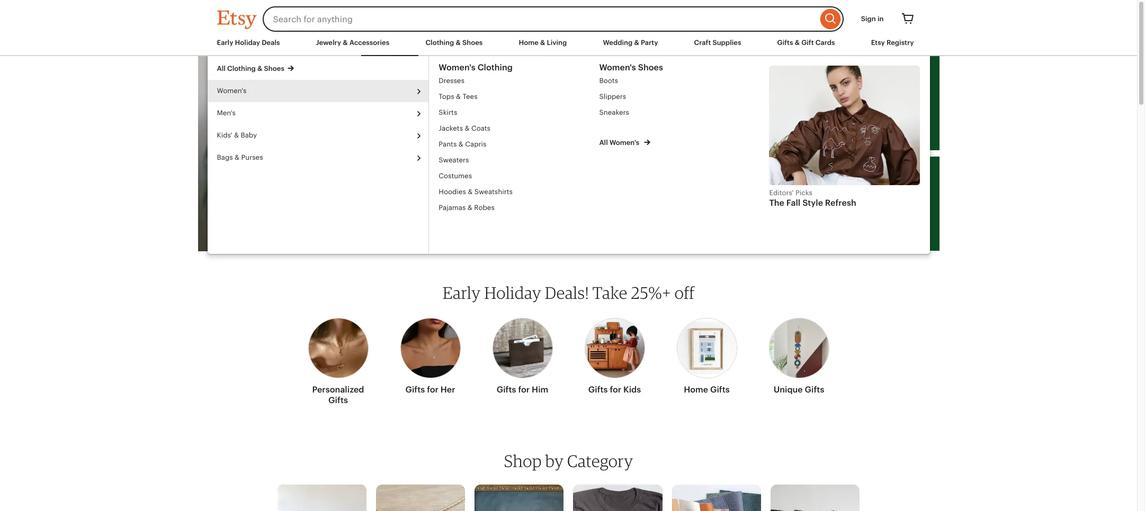 Task type: vqa. For each thing, say whether or not it's contained in the screenshot.
sellers on the bottom of the page
no



Task type: locate. For each thing, give the bounding box(es) containing it.
women's up boots
[[600, 63, 636, 73]]

for left her
[[427, 385, 439, 395]]

to
[[833, 199, 845, 213]]

wedding & party link
[[603, 38, 659, 48]]

0 vertical spatial all
[[217, 65, 226, 73]]

gifts inside menu bar
[[778, 39, 794, 47]]

home & living link
[[519, 38, 567, 48]]

clothing up dresses link
[[478, 63, 513, 73]]

& right jewelry
[[343, 39, 348, 47]]

women's for women's
[[217, 87, 247, 95]]

0 horizontal spatial all
[[217, 65, 226, 73]]

wedding & party menu item
[[603, 39, 659, 47]]

1 vertical spatial holiday
[[481, 95, 541, 114]]

& for tops & tees
[[456, 93, 461, 101]]

women's inside women's clothing link
[[439, 63, 476, 73]]

0 vertical spatial personalized
[[814, 179, 889, 193]]

women's clothing
[[439, 63, 513, 73]]

0 vertical spatial early
[[217, 39, 233, 47]]

30% off!
[[848, 196, 912, 214]]

0 horizontal spatial clothing
[[227, 65, 256, 73]]

& left living
[[541, 39, 546, 47]]

for inside brighten spirits for under $20!
[[905, 78, 921, 92]]

sweaters link
[[439, 153, 600, 169]]

clothing down early holiday deals link
[[227, 65, 256, 73]]

2 horizontal spatial clothing
[[478, 63, 513, 73]]

0 vertical spatial holiday
[[235, 39, 260, 47]]

& right bags
[[235, 154, 240, 162]]

1 horizontal spatial shoes
[[463, 39, 483, 47]]

home
[[519, 39, 539, 47], [684, 385, 709, 395]]

women's menu item
[[207, 80, 429, 102]]

brighten
[[811, 78, 862, 92]]

clothing inside all clothing & shoes link
[[227, 65, 256, 73]]

jackets
[[439, 125, 463, 133]]

spirits
[[866, 78, 902, 92]]

home & living
[[519, 39, 567, 47]]

for inside "link"
[[519, 385, 530, 395]]

tops & tees link
[[439, 89, 600, 105]]

& for clothing & shoes
[[456, 39, 461, 47]]

early inside early holiday deals link
[[217, 39, 233, 47]]

women's down sneakers
[[610, 139, 640, 147]]

clothing inside women's clothing link
[[478, 63, 513, 73]]

robes
[[475, 204, 495, 212]]

women's for women's clothing
[[439, 63, 476, 73]]

gifts
[[892, 179, 919, 193]]

all for all clothing & shoes
[[217, 65, 226, 73]]

kids
[[624, 385, 641, 395]]

fall
[[787, 198, 801, 208]]

gifts for him
[[497, 385, 549, 395]]

refresh
[[826, 198, 857, 208]]

baby
[[241, 131, 257, 139]]

& left gift
[[795, 39, 800, 47]]

bags & purses
[[217, 154, 263, 162]]

party
[[641, 39, 659, 47]]

clothing for all clothing & shoes
[[227, 65, 256, 73]]

personalized for gifts
[[312, 385, 364, 395]]

shoes inside menu bar
[[463, 39, 483, 47]]

women's up dresses
[[439, 63, 476, 73]]

costumes
[[439, 172, 472, 180]]

kids'
[[217, 131, 232, 139]]

early inside early holiday deals are here!
[[438, 95, 476, 114]]

boots link
[[600, 73, 760, 89]]

sign in
[[862, 15, 884, 23]]

coats
[[472, 125, 491, 133]]

& up women's clothing
[[456, 39, 461, 47]]

menu
[[207, 59, 429, 169]]

1 horizontal spatial personalized
[[814, 179, 889, 193]]

holiday inside early holiday deals are here!
[[481, 95, 541, 114]]

all
[[217, 65, 226, 73], [600, 139, 608, 147]]

& up pajamas & robes
[[468, 188, 473, 196]]

clothing up dresses
[[426, 39, 454, 47]]

1 horizontal spatial all
[[600, 139, 608, 147]]

all down early holiday deals link
[[217, 65, 226, 73]]

1 vertical spatial personalized
[[312, 385, 364, 395]]

for right spirits
[[905, 78, 921, 92]]

capris
[[465, 140, 487, 148]]

holiday
[[235, 39, 260, 47], [481, 95, 541, 114], [485, 283, 542, 303]]

sign
[[862, 15, 877, 23]]

1 horizontal spatial home
[[684, 385, 709, 395]]

skirts link
[[439, 105, 600, 121]]

0 horizontal spatial personalized
[[312, 385, 364, 395]]

shoes down party
[[638, 63, 664, 73]]

tops
[[439, 93, 455, 101]]

& for pants & capris
[[459, 140, 464, 148]]

& left party
[[635, 39, 640, 47]]

early holiday deals
[[217, 39, 280, 47]]

personalized
[[814, 179, 889, 193], [312, 385, 364, 395]]

gifts & gift cards menu item
[[778, 39, 836, 47]]

1 vertical spatial early
[[438, 95, 476, 114]]

1 vertical spatial all
[[600, 139, 608, 147]]

& left coats
[[465, 125, 470, 133]]

craft
[[695, 39, 711, 47]]

all down sneakers
[[600, 139, 608, 147]]

& right kids'
[[234, 131, 239, 139]]

etsy
[[872, 39, 886, 47]]

deals are here!
[[438, 114, 565, 134]]

gifts & gift cards link
[[778, 38, 836, 48]]

craft supplies link
[[695, 38, 742, 48]]

& left robes
[[468, 204, 473, 212]]

bags & purses menu item
[[207, 147, 429, 169]]

& for hoodies & sweatshirts
[[468, 188, 473, 196]]

jewelry & accessories link
[[316, 38, 390, 48]]

by
[[546, 452, 564, 472]]

home inside home gifts link
[[684, 385, 709, 395]]

None search field
[[263, 6, 844, 32]]

deals
[[262, 39, 280, 47]]

clothing
[[426, 39, 454, 47], [478, 63, 513, 73], [227, 65, 256, 73]]

the
[[770, 198, 785, 208]]

women's up men's
[[217, 87, 247, 95]]

0 horizontal spatial home
[[519, 39, 539, 47]]

gifts
[[778, 39, 794, 47], [406, 385, 425, 395], [497, 385, 517, 395], [589, 385, 608, 395], [711, 385, 730, 395], [805, 385, 825, 395], [329, 396, 348, 406]]

slippers
[[600, 93, 627, 101]]

gifts for her
[[406, 385, 456, 395]]

& right pants on the left of the page
[[459, 140, 464, 148]]

early for early holiday deals are here!
[[438, 95, 476, 114]]

1 horizontal spatial clothing
[[426, 39, 454, 47]]

pants & capris link
[[439, 137, 600, 153]]

menu bar containing early holiday deals
[[217, 38, 921, 56]]

women's shoes
[[600, 63, 664, 73]]

0 horizontal spatial shoes
[[264, 65, 285, 73]]

& for jackets & coats
[[465, 125, 470, 133]]

for left him
[[519, 385, 530, 395]]

home gifts
[[684, 385, 730, 395]]

pajamas & robes link
[[439, 200, 600, 216]]

shoes down deals
[[264, 65, 285, 73]]

&
[[343, 39, 348, 47], [456, 39, 461, 47], [541, 39, 546, 47], [635, 39, 640, 47], [795, 39, 800, 47], [258, 65, 263, 73], [456, 93, 461, 101], [465, 125, 470, 133], [234, 131, 239, 139], [459, 140, 464, 148], [235, 154, 240, 162], [468, 188, 473, 196], [468, 204, 473, 212]]

women's inside "women's" menu item
[[217, 87, 247, 95]]

him
[[532, 385, 549, 395]]

& for pajamas & robes
[[468, 204, 473, 212]]

for left the kids
[[610, 385, 622, 395]]

& for bags & purses
[[235, 154, 240, 162]]

gifts for her link
[[400, 312, 461, 400]]

wedding & party
[[603, 39, 659, 47]]

gifts inside 'personalized gifts'
[[329, 396, 348, 406]]

shoes up women's clothing
[[463, 39, 483, 47]]

women's inside 'women's shoes' link
[[600, 63, 636, 73]]

up
[[814, 199, 830, 213]]

living
[[547, 39, 567, 47]]

0 vertical spatial home
[[519, 39, 539, 47]]

& for gifts & gift cards
[[795, 39, 800, 47]]

craft supplies
[[695, 39, 742, 47]]

early
[[217, 39, 233, 47], [438, 95, 476, 114], [443, 283, 481, 303]]

gift
[[802, 39, 814, 47]]

women's
[[439, 63, 476, 73], [600, 63, 636, 73], [217, 87, 247, 95], [610, 139, 640, 147]]

home inside home & living link
[[519, 39, 539, 47]]

2 vertical spatial early
[[443, 283, 481, 303]]

& inside 'link'
[[465, 125, 470, 133]]

2 vertical spatial holiday
[[485, 283, 542, 303]]

sign in button
[[854, 9, 892, 29]]

1 vertical spatial home
[[684, 385, 709, 395]]

menu bar
[[217, 38, 921, 56]]

& left tees
[[456, 93, 461, 101]]



Task type: describe. For each thing, give the bounding box(es) containing it.
editors' picks the fall style refresh
[[770, 189, 857, 208]]

picks
[[796, 189, 813, 197]]

clothing & shoes link
[[426, 38, 483, 48]]

holiday for deals are here!
[[481, 95, 541, 114]]

clothing inside clothing & shoes link
[[426, 39, 454, 47]]

supplies
[[713, 39, 742, 47]]

holiday for deals!
[[485, 283, 542, 303]]

editors'
[[770, 189, 794, 197]]

home & living menu item
[[519, 39, 567, 47]]

all clothing & shoes link
[[217, 59, 429, 74]]

gifts for him link
[[493, 312, 553, 400]]

all clothing & shoes
[[217, 65, 285, 73]]

sweatshirts
[[475, 188, 513, 196]]

clothing & shoes
[[426, 39, 483, 47]]

early for early holiday deals! take 25%+ off
[[443, 283, 481, 303]]

home for home gifts
[[684, 385, 709, 395]]

sneakers
[[600, 109, 630, 117]]

shop by category
[[504, 452, 634, 472]]

holiday for deals
[[235, 39, 260, 47]]

under $20!
[[811, 95, 895, 114]]

home for home & living
[[519, 39, 539, 47]]

pants & capris
[[439, 140, 487, 148]]

for for gifts for kids
[[610, 385, 622, 395]]

deals!
[[545, 283, 589, 303]]

jewelry & accessories
[[316, 39, 390, 47]]

menu containing all clothing & shoes
[[207, 59, 429, 169]]

personalized gifts link
[[308, 312, 369, 411]]

shop
[[504, 452, 542, 472]]

women's inside all women's link
[[610, 139, 640, 147]]

women's shoes link
[[600, 63, 760, 73]]

for for gifts for her
[[427, 385, 439, 395]]

home gifts link
[[677, 312, 738, 400]]

off
[[675, 283, 695, 303]]

jackets & coats link
[[439, 121, 600, 137]]

up to 30% off!
[[814, 196, 912, 214]]

tops & tees
[[439, 93, 478, 101]]

personalized for gifts
[[814, 179, 889, 193]]

unique gifts
[[774, 385, 825, 395]]

early holiday deals are here!
[[438, 95, 565, 134]]

all women's link
[[600, 130, 760, 148]]

a festive scene featuring a candle shown with a holiday message and colorfully illustrated trees on its label. image
[[646, 56, 793, 151]]

sign in banner
[[198, 0, 940, 38]]

personalized gifts
[[312, 385, 364, 406]]

pajamas & robes
[[439, 204, 495, 212]]

gifts for kids
[[589, 385, 641, 395]]

personalized gifts
[[814, 179, 919, 193]]

unique
[[774, 385, 803, 395]]

accessories
[[350, 39, 390, 47]]

skirts
[[439, 109, 458, 117]]

style
[[803, 198, 824, 208]]

a personalized ornament commemorating a child's first holiday featuring ornate lettering and subtle patterns. image
[[198, 56, 419, 252]]

none search field inside sign in banner
[[263, 6, 844, 32]]

early holiday deals! take 25%+ off
[[443, 283, 695, 303]]

purses
[[241, 154, 263, 162]]

jackets & coats
[[439, 125, 491, 133]]

etsy registry
[[872, 39, 915, 47]]

hoodies
[[439, 188, 466, 196]]

men's
[[217, 109, 236, 117]]

men's menu item
[[207, 102, 429, 125]]

all women's
[[600, 139, 642, 147]]

& for kids' & baby
[[234, 131, 239, 139]]

women's for women's shoes
[[600, 63, 636, 73]]

unique gifts link
[[769, 312, 830, 400]]

clothing & shoes menu item
[[426, 39, 483, 47]]

brighten spirits for under $20!
[[811, 78, 921, 114]]

wedding
[[603, 39, 633, 47]]

& for wedding & party
[[635, 39, 640, 47]]

sweaters
[[439, 156, 469, 164]]

gifts & gift cards
[[778, 39, 836, 47]]

kids' & baby
[[217, 131, 257, 139]]

gifts for kids link
[[585, 312, 645, 400]]

craft supplies menu item
[[695, 39, 742, 47]]

a collection of multi-colored dog leashes with rose gold latches, which can be customized with a pet name. image
[[646, 157, 793, 251]]

women's clothing link
[[439, 63, 600, 73]]

dresses
[[439, 77, 465, 85]]

hoodies & sweatshirts
[[439, 188, 513, 196]]

slippers link
[[600, 89, 760, 105]]

etsy registry link
[[872, 38, 915, 48]]

sneakers link
[[600, 105, 760, 121]]

cards
[[816, 39, 836, 47]]

in
[[878, 15, 884, 23]]

jewelry
[[316, 39, 341, 47]]

25%+ off
[[438, 140, 567, 171]]

2 horizontal spatial shoes
[[638, 63, 664, 73]]

pajamas
[[439, 204, 466, 212]]

& down early holiday deals link
[[258, 65, 263, 73]]

clothing for women's clothing
[[478, 63, 513, 73]]

boots
[[600, 77, 618, 85]]

& for jewelry & accessories
[[343, 39, 348, 47]]

costumes link
[[439, 169, 600, 184]]

hoodies & sweatshirts link
[[439, 184, 600, 200]]

early for early holiday deals
[[217, 39, 233, 47]]

25%+
[[631, 283, 672, 303]]

tees
[[463, 93, 478, 101]]

jewelry & accessories menu item
[[316, 39, 390, 47]]

for for gifts for him
[[519, 385, 530, 395]]

all for all women's
[[600, 139, 608, 147]]

registry
[[887, 39, 915, 47]]

her
[[441, 385, 456, 395]]

Search for anything text field
[[263, 6, 818, 32]]

& for home & living
[[541, 39, 546, 47]]

kids' & baby menu item
[[207, 125, 429, 147]]

category
[[568, 452, 634, 472]]



